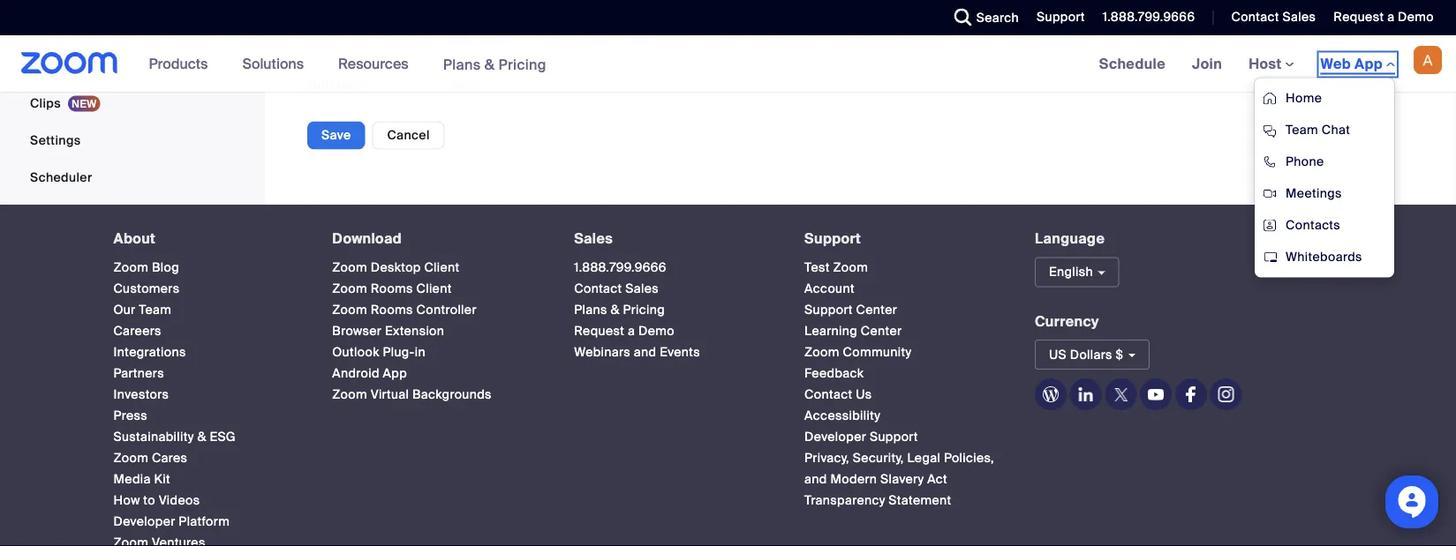 Task type: vqa. For each thing, say whether or not it's contained in the screenshot.
"Only
no



Task type: locate. For each thing, give the bounding box(es) containing it.
2 vertical spatial sales
[[626, 281, 659, 297]]

products
[[149, 54, 208, 73]]

& down the 1.888.799.9666 link
[[611, 302, 620, 319]]

zoom community link
[[805, 345, 912, 361]]

1 horizontal spatial sales
[[626, 281, 659, 297]]

slavery
[[881, 472, 924, 488]]

contact sales link
[[1219, 0, 1321, 35], [1232, 9, 1317, 25], [574, 281, 659, 297]]

plans & pricing link
[[443, 55, 547, 74], [443, 55, 547, 74], [574, 302, 665, 319]]

contact
[[1232, 9, 1280, 25], [574, 281, 622, 297], [805, 387, 853, 403]]

backgrounds
[[413, 387, 492, 403]]

1.888.799.9666
[[1103, 9, 1196, 25], [574, 260, 667, 276]]

request inside 1.888.799.9666 contact sales plans & pricing request a demo webinars and events
[[574, 323, 625, 340]]

1 vertical spatial a
[[628, 323, 635, 340]]

0 vertical spatial sales
[[1283, 9, 1317, 25]]

join
[[1193, 54, 1223, 73]]

0 vertical spatial &
[[485, 55, 495, 74]]

& down "participant"
[[485, 55, 495, 74]]

demo up webinars and events link
[[639, 323, 675, 340]]

center up learning center link
[[857, 302, 898, 319]]

banner
[[0, 35, 1457, 279]]

notes link
[[0, 11, 260, 47]]

support
[[1037, 9, 1086, 25], [805, 230, 861, 248], [805, 302, 853, 319], [870, 429, 919, 446]]

esg
[[210, 429, 236, 446]]

join link
[[1180, 35, 1236, 92]]

1 horizontal spatial and
[[805, 472, 828, 488]]

0 vertical spatial rooms
[[371, 281, 413, 297]]

security,
[[853, 451, 904, 467]]

2 horizontal spatial sales
[[1283, 9, 1317, 25]]

webinars
[[574, 345, 631, 361]]

0 vertical spatial and
[[634, 345, 657, 361]]

0 vertical spatial developer
[[805, 429, 867, 446]]

1 horizontal spatial &
[[485, 55, 495, 74]]

0 horizontal spatial sales
[[574, 230, 613, 248]]

team down home at the right of page
[[1286, 122, 1319, 138]]

1 horizontal spatial 1.888.799.9666
[[1103, 9, 1196, 25]]

1 horizontal spatial pricing
[[623, 302, 665, 319]]

a up webinars and events link
[[628, 323, 635, 340]]

developer down 'to'
[[114, 514, 175, 531]]

statement
[[889, 493, 952, 509]]

zoom logo image
[[21, 52, 118, 74]]

community
[[843, 345, 912, 361]]

1 horizontal spatial plans
[[574, 302, 608, 319]]

accessibility
[[805, 408, 881, 425]]

app right the web
[[1355, 54, 1384, 73]]

plans up the webinars
[[574, 302, 608, 319]]

demo up 'profile picture'
[[1399, 9, 1435, 25]]

rooms down zoom rooms client link at the left of page
[[371, 302, 413, 319]]

0 vertical spatial 1.888.799.9666
[[1103, 9, 1196, 25]]

0 horizontal spatial demo
[[639, 323, 675, 340]]

pricing up webinars and events link
[[623, 302, 665, 319]]

1 vertical spatial rooms
[[371, 302, 413, 319]]

team down the customers link
[[139, 302, 172, 319]]

participant
[[449, 29, 514, 45]]

1 vertical spatial plans
[[574, 302, 608, 319]]

banner containing products
[[0, 35, 1457, 279]]

app
[[1355, 54, 1384, 73], [383, 366, 407, 382]]

sales
[[1283, 9, 1317, 25], [574, 230, 613, 248], [626, 281, 659, 297]]

1.888.799.9666 inside 1.888.799.9666 contact sales plans & pricing request a demo webinars and events
[[574, 260, 667, 276]]

investors
[[114, 387, 169, 403]]

2 horizontal spatial contact
[[1232, 9, 1280, 25]]

personal menu menu
[[0, 0, 260, 234]]

1.888.799.9666 inside button
[[1103, 9, 1196, 25]]

support link
[[1024, 0, 1090, 35], [1037, 9, 1086, 25], [805, 230, 861, 248]]

about
[[114, 230, 156, 248]]

investors link
[[114, 387, 169, 403]]

1.888.799.9666 up schedule link
[[1103, 9, 1196, 25]]

contact sales
[[1232, 9, 1317, 25]]

plans & pricing
[[443, 55, 547, 74]]

contact inside test zoom account support center learning center zoom community feedback contact us accessibility developer support privacy, security, legal policies, and modern slavery act transparency statement
[[805, 387, 853, 403]]

0 horizontal spatial contact
[[574, 281, 622, 297]]

1 vertical spatial demo
[[639, 323, 675, 340]]

contact down the 1.888.799.9666 link
[[574, 281, 622, 297]]

desktop
[[371, 260, 421, 276]]

zoom
[[114, 260, 149, 276], [332, 260, 368, 276], [834, 260, 869, 276], [332, 281, 368, 297], [332, 302, 368, 319], [805, 345, 840, 361], [332, 387, 368, 403], [114, 451, 149, 467]]

sales link
[[574, 230, 613, 248]]

scheduler link
[[0, 160, 260, 195]]

press link
[[114, 408, 148, 425]]

scheduler
[[30, 169, 92, 186]]

phone
[[1286, 154, 1325, 170]]

1.888.799.9666 button
[[1090, 0, 1200, 35], [1103, 9, 1196, 25]]

1.888.799.9666 button up schedule link
[[1103, 9, 1196, 25]]

1.888.799.9666 link
[[574, 260, 667, 276]]

contact down feedback
[[805, 387, 853, 403]]

1 vertical spatial team
[[139, 302, 172, 319]]

0 horizontal spatial request
[[574, 323, 625, 340]]

zoom blog link
[[114, 260, 179, 276]]

dollars
[[1071, 347, 1113, 363]]

0 horizontal spatial app
[[383, 366, 407, 382]]

team inside the meetings navigation
[[1286, 122, 1319, 138]]

integrations link
[[114, 345, 186, 361]]

0 horizontal spatial pricing
[[499, 55, 547, 74]]

1 vertical spatial developer
[[114, 514, 175, 531]]

0 vertical spatial a
[[1388, 9, 1395, 25]]

options
[[307, 77, 355, 93]]

1 vertical spatial app
[[383, 366, 407, 382]]

1 vertical spatial contact
[[574, 281, 622, 297]]

2 vertical spatial contact
[[805, 387, 853, 403]]

on
[[590, 29, 605, 45]]

1 vertical spatial pricing
[[623, 302, 665, 319]]

a up web app 'dropdown button'
[[1388, 9, 1395, 25]]

sales down the 1.888.799.9666 link
[[626, 281, 659, 297]]

participant option group
[[569, 23, 669, 52]]

feedback button
[[805, 366, 864, 382]]

and left events
[[634, 345, 657, 361]]

team chat
[[1286, 122, 1351, 138]]

policies,
[[944, 451, 995, 467]]

home
[[1286, 90, 1323, 106]]

and inside test zoom account support center learning center zoom community feedback contact us accessibility developer support privacy, security, legal policies, and modern slavery act transparency statement
[[805, 472, 828, 488]]

notes
[[30, 21, 66, 37]]

1.888.799.9666 down sales link
[[574, 260, 667, 276]]

0 horizontal spatial and
[[634, 345, 657, 361]]

request up the webinars
[[574, 323, 625, 340]]

developer
[[805, 429, 867, 446], [114, 514, 175, 531]]

app down plug- at left bottom
[[383, 366, 407, 382]]

platform
[[179, 514, 230, 531]]

extension
[[385, 323, 445, 340]]

plug-
[[383, 345, 415, 361]]

android
[[332, 366, 380, 382]]

request up the web app on the top
[[1334, 9, 1385, 25]]

1 vertical spatial &
[[611, 302, 620, 319]]

and inside 1.888.799.9666 contact sales plans & pricing request a demo webinars and events
[[634, 345, 657, 361]]

and down privacy,
[[805, 472, 828, 488]]

rooms down desktop
[[371, 281, 413, 297]]

web
[[1321, 54, 1352, 73]]

test zoom link
[[805, 260, 869, 276]]

meetings link
[[1255, 178, 1395, 210]]

0 vertical spatial team
[[1286, 122, 1319, 138]]

0 horizontal spatial &
[[197, 429, 206, 446]]

demo inside 1.888.799.9666 contact sales plans & pricing request a demo webinars and events
[[639, 323, 675, 340]]

& left esg
[[197, 429, 206, 446]]

1 horizontal spatial team
[[1286, 122, 1319, 138]]

kit
[[154, 472, 170, 488]]

schedule
[[1100, 54, 1166, 73]]

0 horizontal spatial developer
[[114, 514, 175, 531]]

1 vertical spatial center
[[861, 323, 902, 340]]

sales up the 1.888.799.9666 link
[[574, 230, 613, 248]]

0 horizontal spatial plans
[[443, 55, 481, 74]]

1 horizontal spatial request
[[1334, 9, 1385, 25]]

0 horizontal spatial a
[[628, 323, 635, 340]]

1 vertical spatial request
[[574, 323, 625, 340]]

app inside zoom desktop client zoom rooms client zoom rooms controller browser extension outlook plug-in android app zoom virtual backgrounds
[[383, 366, 407, 382]]

0 horizontal spatial 1.888.799.9666
[[574, 260, 667, 276]]

1 vertical spatial 1.888.799.9666
[[574, 260, 667, 276]]

2 rooms from the top
[[371, 302, 413, 319]]

1 horizontal spatial developer
[[805, 429, 867, 446]]

0 vertical spatial plans
[[443, 55, 481, 74]]

browser extension link
[[332, 323, 445, 340]]

plans up show
[[443, 55, 481, 74]]

0 vertical spatial app
[[1355, 54, 1384, 73]]

0 vertical spatial pricing
[[499, 55, 547, 74]]

client
[[424, 260, 460, 276], [417, 281, 452, 297]]

2 horizontal spatial &
[[611, 302, 620, 319]]

developer inside test zoom account support center learning center zoom community feedback contact us accessibility developer support privacy, security, legal policies, and modern slavery act transparency statement
[[805, 429, 867, 446]]

search button
[[942, 0, 1024, 35]]

developer down accessibility 'link'
[[805, 429, 867, 446]]

zoom desktop client link
[[332, 260, 460, 276]]

sales up host dropdown button
[[1283, 9, 1317, 25]]

transparency
[[805, 493, 886, 509]]

contact up host
[[1232, 9, 1280, 25]]

legal
[[908, 451, 941, 467]]

developer inside zoom blog customers our team careers integrations partners investors press sustainability & esg zoom cares media kit how to videos developer platform
[[114, 514, 175, 531]]

1 vertical spatial client
[[417, 281, 452, 297]]

phone link
[[1255, 146, 1395, 178]]

&
[[485, 55, 495, 74], [611, 302, 620, 319], [197, 429, 206, 446]]

1 horizontal spatial contact
[[805, 387, 853, 403]]

android app link
[[332, 366, 407, 382]]

1.888.799.9666 for 1.888.799.9666 contact sales plans & pricing request a demo webinars and events
[[574, 260, 667, 276]]

0 horizontal spatial team
[[139, 302, 172, 319]]

feedback
[[805, 366, 864, 382]]

0 vertical spatial demo
[[1399, 9, 1435, 25]]

pricing down "participant"
[[499, 55, 547, 74]]

1 vertical spatial and
[[805, 472, 828, 488]]

controller
[[417, 302, 477, 319]]

2 vertical spatial &
[[197, 429, 206, 446]]

outlook
[[332, 345, 380, 361]]

recordings
[[30, 58, 100, 74]]

center up community
[[861, 323, 902, 340]]

1 horizontal spatial app
[[1355, 54, 1384, 73]]

blog
[[152, 260, 179, 276]]

support up "security,"
[[870, 429, 919, 446]]



Task type: describe. For each thing, give the bounding box(es) containing it.
zoom cares link
[[114, 451, 188, 467]]

our team link
[[114, 302, 172, 319]]

$
[[1116, 347, 1124, 363]]

events
[[660, 345, 701, 361]]

sales inside 1.888.799.9666 contact sales plans & pricing request a demo webinars and events
[[626, 281, 659, 297]]

us dollars $
[[1050, 347, 1124, 363]]

team chat link
[[1255, 114, 1395, 146]]

settings
[[30, 132, 81, 148]]

& inside 1.888.799.9666 contact sales plans & pricing request a demo webinars and events
[[611, 302, 620, 319]]

sustainability & esg link
[[114, 429, 236, 446]]

contact inside 1.888.799.9666 contact sales plans & pricing request a demo webinars and events
[[574, 281, 622, 297]]

solutions
[[242, 54, 304, 73]]

solutions button
[[242, 35, 312, 92]]

zoom rooms client link
[[332, 281, 452, 297]]

privacy, security, legal policies, and modern slavery act transparency statement link
[[805, 451, 995, 509]]

a inside 1.888.799.9666 contact sales plans & pricing request a demo webinars and events
[[628, 323, 635, 340]]

us
[[856, 387, 872, 403]]

support up test zoom link
[[805, 230, 861, 248]]

in
[[415, 345, 426, 361]]

download link
[[332, 230, 402, 248]]

developer platform link
[[114, 514, 230, 531]]

about link
[[114, 230, 156, 248]]

whiteboards link
[[1255, 242, 1395, 273]]

plans inside 1.888.799.9666 contact sales plans & pricing request a demo webinars and events
[[574, 302, 608, 319]]

host button
[[1249, 54, 1295, 73]]

0 vertical spatial client
[[424, 260, 460, 276]]

1.888.799.9666 button up schedule at the right of the page
[[1090, 0, 1200, 35]]

webinars and events link
[[574, 345, 701, 361]]

act
[[928, 472, 948, 488]]

contacts
[[1286, 217, 1341, 234]]

& inside product information navigation
[[485, 55, 495, 74]]

chat
[[1322, 122, 1351, 138]]

team inside zoom blog customers our team careers integrations partners investors press sustainability & esg zoom cares media kit how to videos developer platform
[[139, 302, 172, 319]]

1 horizontal spatial a
[[1388, 9, 1395, 25]]

profile picture image
[[1414, 46, 1443, 74]]

outlook plug-in link
[[332, 345, 426, 361]]

support down account link
[[805, 302, 853, 319]]

meetings navigation
[[1086, 35, 1457, 279]]

how to videos link
[[114, 493, 200, 509]]

0 vertical spatial contact
[[1232, 9, 1280, 25]]

1 rooms from the top
[[371, 281, 413, 297]]

us
[[1050, 347, 1067, 363]]

save button
[[307, 121, 365, 150]]

product information navigation
[[136, 35, 560, 93]]

clips
[[30, 95, 61, 111]]

contact us link
[[805, 387, 872, 403]]

media kit link
[[114, 472, 170, 488]]

integrations
[[114, 345, 186, 361]]

english
[[1050, 264, 1094, 281]]

careers link
[[114, 323, 162, 340]]

english button
[[1035, 258, 1120, 288]]

& inside zoom blog customers our team careers integrations partners investors press sustainability & esg zoom cares media kit how to videos developer platform
[[197, 429, 206, 446]]

learning
[[805, 323, 858, 340]]

zoom blog customers our team careers integrations partners investors press sustainability & esg zoom cares media kit how to videos developer platform
[[114, 260, 236, 531]]

modern
[[831, 472, 878, 488]]

reports link
[[0, 197, 260, 232]]

contacts link
[[1255, 210, 1395, 242]]

1 vertical spatial sales
[[574, 230, 613, 248]]

sustainability
[[114, 429, 194, 446]]

customers
[[114, 281, 180, 297]]

1.888.799.9666 for 1.888.799.9666
[[1103, 9, 1196, 25]]

show button
[[449, 71, 482, 99]]

1 horizontal spatial demo
[[1399, 9, 1435, 25]]

privacy,
[[805, 451, 850, 467]]

zoom desktop client zoom rooms client zoom rooms controller browser extension outlook plug-in android app zoom virtual backgrounds
[[332, 260, 492, 403]]

whiteboards
[[1286, 249, 1363, 265]]

customers link
[[114, 281, 180, 297]]

us dollars $ button
[[1035, 340, 1150, 370]]

plans inside product information navigation
[[443, 55, 481, 74]]

0 vertical spatial center
[[857, 302, 898, 319]]

media
[[114, 472, 151, 488]]

partners
[[114, 366, 164, 382]]

language
[[1035, 230, 1105, 248]]

cancel
[[387, 127, 430, 144]]

careers
[[114, 323, 162, 340]]

show
[[449, 77, 482, 93]]

accessibility link
[[805, 408, 881, 425]]

to
[[143, 493, 155, 509]]

web app
[[1321, 54, 1384, 73]]

developer support link
[[805, 429, 919, 446]]

app inside 'dropdown button'
[[1355, 54, 1384, 73]]

products button
[[149, 35, 216, 92]]

pricing inside product information navigation
[[499, 55, 547, 74]]

test zoom account support center learning center zoom community feedback contact us accessibility developer support privacy, security, legal policies, and modern slavery act transparency statement
[[805, 260, 995, 509]]

virtual
[[371, 387, 409, 403]]

resources button
[[338, 35, 417, 92]]

web app button
[[1321, 54, 1396, 75]]

account link
[[805, 281, 855, 297]]

search
[[977, 9, 1020, 26]]

learning center link
[[805, 323, 902, 340]]

pricing inside 1.888.799.9666 contact sales plans & pricing request a demo webinars and events
[[623, 302, 665, 319]]

support right search
[[1037, 9, 1086, 25]]

0 vertical spatial request
[[1334, 9, 1385, 25]]

zoom rooms controller link
[[332, 302, 477, 319]]

download
[[332, 230, 402, 248]]

1.888.799.9666 contact sales plans & pricing request a demo webinars and events
[[574, 260, 701, 361]]

schedule link
[[1086, 35, 1180, 92]]



